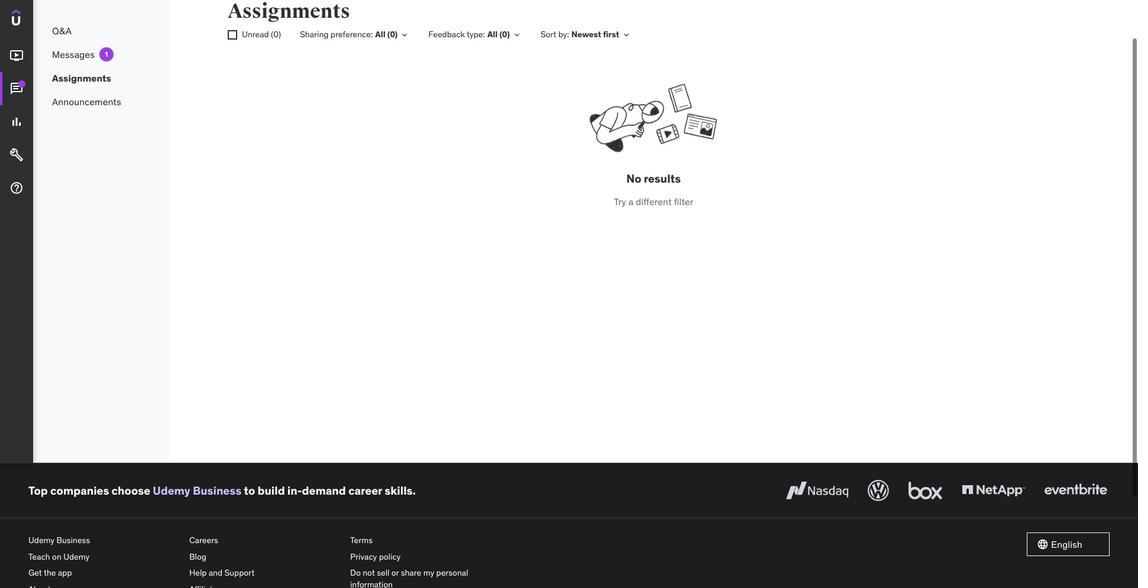 Task type: locate. For each thing, give the bounding box(es) containing it.
business
[[193, 484, 241, 498], [56, 535, 90, 546]]

no results
[[626, 172, 681, 186]]

udemy business link up get the app "link"
[[28, 533, 180, 549]]

1 xsmall image from the left
[[400, 30, 409, 40]]

0 horizontal spatial business
[[56, 535, 90, 546]]

unread (0)
[[242, 29, 281, 40]]

1 horizontal spatial xsmall image
[[400, 30, 409, 40]]

0 horizontal spatial all
[[375, 29, 385, 40]]

box image
[[906, 478, 945, 504]]

try
[[614, 196, 626, 208]]

(0) right unread
[[271, 29, 281, 40]]

1 vertical spatial business
[[56, 535, 90, 546]]

(0) for sharing preference: all (0)
[[387, 29, 398, 40]]

1 all from the left
[[375, 29, 385, 40]]

2 xsmall image from the left
[[622, 30, 631, 40]]

1 vertical spatial udemy
[[28, 535, 54, 546]]

or
[[391, 568, 399, 579]]

2 medium image from the top
[[9, 181, 24, 195]]

choose
[[112, 484, 150, 498]]

terms privacy policy do not sell or share my personal information
[[350, 535, 468, 589]]

2 all from the left
[[487, 29, 498, 40]]

sort
[[541, 29, 556, 40]]

xsmall image left feedback
[[400, 30, 409, 40]]

1 vertical spatial medium image
[[9, 82, 24, 96]]

to
[[244, 484, 255, 498]]

udemy business link up careers
[[153, 484, 241, 498]]

xsmall image right first
[[622, 30, 631, 40]]

udemy business teach on udemy get the app
[[28, 535, 90, 579]]

xsmall image
[[400, 30, 409, 40], [622, 30, 631, 40], [228, 30, 237, 40]]

help
[[189, 568, 207, 579]]

udemy up "teach"
[[28, 535, 54, 546]]

(0) right preference:
[[387, 29, 398, 40]]

xsmall image left unread
[[228, 30, 237, 40]]

medium image
[[9, 115, 24, 129], [9, 181, 24, 195]]

all right type:
[[487, 29, 498, 40]]

by:
[[558, 29, 569, 40]]

1 horizontal spatial business
[[193, 484, 241, 498]]

english
[[1051, 539, 1082, 551]]

the
[[44, 568, 56, 579]]

udemy right choose
[[153, 484, 190, 498]]

all
[[375, 29, 385, 40], [487, 29, 498, 40]]

results
[[644, 172, 681, 186]]

netapp image
[[959, 478, 1027, 504]]

eventbrite image
[[1042, 478, 1110, 504]]

no
[[626, 172, 641, 186]]

careers link
[[189, 533, 341, 549]]

blog
[[189, 552, 206, 562]]

udemy
[[153, 484, 190, 498], [28, 535, 54, 546], [63, 552, 89, 562]]

preference:
[[331, 29, 373, 40]]

filter
[[674, 196, 693, 208]]

0 horizontal spatial (0)
[[271, 29, 281, 40]]

english button
[[1027, 533, 1110, 557]]

0 vertical spatial medium image
[[9, 115, 24, 129]]

2 vertical spatial medium image
[[9, 148, 24, 162]]

q&a
[[52, 25, 72, 37]]

0 vertical spatial business
[[193, 484, 241, 498]]

2 horizontal spatial xsmall image
[[622, 30, 631, 40]]

1 horizontal spatial (0)
[[387, 29, 398, 40]]

(0) for feedback type: all (0)
[[499, 29, 510, 40]]

1 horizontal spatial udemy
[[63, 552, 89, 562]]

not
[[363, 568, 375, 579]]

udemy business link
[[153, 484, 241, 498], [28, 533, 180, 549]]

q&a link
[[33, 19, 169, 43]]

1 medium image from the top
[[9, 49, 24, 63]]

2 (0) from the left
[[387, 29, 398, 40]]

app
[[58, 568, 72, 579]]

all right preference:
[[375, 29, 385, 40]]

medium image
[[9, 49, 24, 63], [9, 82, 24, 96], [9, 148, 24, 162]]

blog link
[[189, 549, 341, 566]]

skills.
[[385, 484, 416, 498]]

(0)
[[271, 29, 281, 40], [387, 29, 398, 40], [499, 29, 510, 40]]

2 vertical spatial udemy
[[63, 552, 89, 562]]

and
[[209, 568, 222, 579]]

career
[[348, 484, 382, 498]]

terms link
[[350, 533, 502, 549]]

0 horizontal spatial xsmall image
[[228, 30, 237, 40]]

0 horizontal spatial udemy
[[28, 535, 54, 546]]

udemy right 'on'
[[63, 552, 89, 562]]

0 vertical spatial udemy business link
[[153, 484, 241, 498]]

try a different filter
[[614, 196, 693, 208]]

business left to
[[193, 484, 241, 498]]

(0) left xsmall image
[[499, 29, 510, 40]]

get the app link
[[28, 566, 180, 582]]

support
[[224, 568, 254, 579]]

business up 'on'
[[56, 535, 90, 546]]

2 horizontal spatial (0)
[[499, 29, 510, 40]]

terms
[[350, 535, 373, 546]]

privacy policy link
[[350, 549, 502, 566]]

do not sell or share my personal information button
[[350, 566, 502, 589]]

xsmall image for newest first
[[622, 30, 631, 40]]

unread
[[242, 29, 269, 40]]

0 vertical spatial medium image
[[9, 49, 24, 63]]

0 vertical spatial udemy
[[153, 484, 190, 498]]

sell
[[377, 568, 389, 579]]

on
[[52, 552, 61, 562]]

xsmall image for all (0)
[[400, 30, 409, 40]]

first
[[603, 29, 619, 40]]

3 medium image from the top
[[9, 148, 24, 162]]

1 horizontal spatial all
[[487, 29, 498, 40]]

1 vertical spatial medium image
[[9, 181, 24, 195]]

3 (0) from the left
[[499, 29, 510, 40]]



Task type: describe. For each thing, give the bounding box(es) containing it.
1 medium image from the top
[[9, 115, 24, 129]]

top
[[28, 484, 48, 498]]

xsmall image
[[512, 30, 522, 40]]

announcements
[[52, 96, 121, 108]]

1 vertical spatial udemy business link
[[28, 533, 180, 549]]

business inside the 'udemy business teach on udemy get the app'
[[56, 535, 90, 546]]

sharing preference: all (0)
[[300, 29, 398, 40]]

1
[[105, 50, 108, 59]]

nasdaq image
[[783, 478, 851, 504]]

careers
[[189, 535, 218, 546]]

companies
[[50, 484, 109, 498]]

all for sharing preference:
[[375, 29, 385, 40]]

a
[[628, 196, 633, 208]]

sharing
[[300, 29, 329, 40]]

sort by: newest first
[[541, 29, 619, 40]]

in-
[[287, 484, 302, 498]]

personal
[[436, 568, 468, 579]]

feedback type: all (0)
[[428, 29, 510, 40]]

top companies choose udemy business to build in-demand career skills.
[[28, 484, 416, 498]]

2 medium image from the top
[[9, 82, 24, 96]]

privacy
[[350, 552, 377, 562]]

all for feedback type:
[[487, 29, 498, 40]]

do
[[350, 568, 361, 579]]

newest
[[571, 29, 601, 40]]

help and support link
[[189, 566, 341, 582]]

messages
[[52, 48, 95, 60]]

different
[[636, 196, 672, 208]]

my
[[423, 568, 434, 579]]

udemy image
[[12, 9, 66, 30]]

type:
[[467, 29, 485, 40]]

announcements link
[[33, 90, 169, 114]]

2 horizontal spatial udemy
[[153, 484, 190, 498]]

careers blog help and support
[[189, 535, 254, 579]]

feedback
[[428, 29, 465, 40]]

build
[[258, 484, 285, 498]]

assignments link
[[33, 66, 169, 90]]

assignments
[[52, 72, 111, 84]]

policy
[[379, 552, 401, 562]]

3 xsmall image from the left
[[228, 30, 237, 40]]

share
[[401, 568, 421, 579]]

get
[[28, 568, 42, 579]]

small image
[[1037, 539, 1049, 551]]

demand
[[302, 484, 346, 498]]

teach on udemy link
[[28, 549, 180, 566]]

information
[[350, 580, 393, 589]]

1 (0) from the left
[[271, 29, 281, 40]]

teach
[[28, 552, 50, 562]]

volkswagen image
[[865, 478, 891, 504]]



Task type: vqa. For each thing, say whether or not it's contained in the screenshot.
"Guitar"
no



